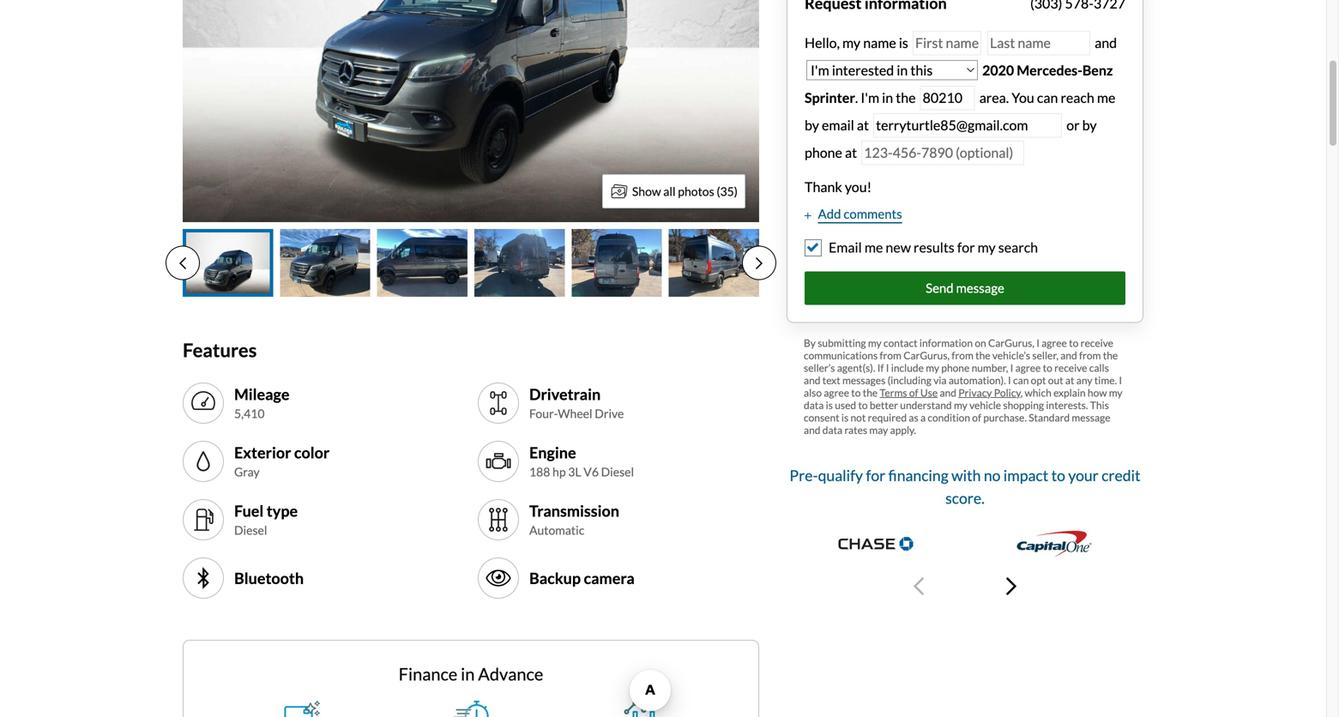 Task type: locate. For each thing, give the bounding box(es) containing it.
Zip code field
[[921, 86, 976, 110]]

exterior color image
[[190, 448, 217, 476]]

this
[[1091, 399, 1110, 411]]

message inside button
[[957, 280, 1005, 296]]

cargurus, right on
[[989, 337, 1035, 349]]

(including
[[888, 374, 932, 387]]

and
[[1093, 34, 1118, 51], [1061, 349, 1078, 362], [804, 374, 821, 387], [940, 387, 957, 399], [804, 424, 821, 436]]

1 horizontal spatial me
[[1098, 89, 1116, 106]]

0 horizontal spatial me
[[865, 239, 884, 256]]

data left "rates"
[[823, 424, 843, 436]]

1 horizontal spatial cargurus,
[[989, 337, 1035, 349]]

my right how
[[1110, 387, 1123, 399]]

data down text in the right bottom of the page
[[804, 399, 824, 411]]

policy
[[995, 387, 1021, 399]]

1 vertical spatial of
[[973, 411, 982, 424]]

i right number,
[[1011, 362, 1014, 374]]

1 horizontal spatial by
[[1083, 117, 1098, 133]]

view vehicle photo 1 image
[[183, 229, 273, 297]]

opt
[[1032, 374, 1047, 387]]

2 horizontal spatial is
[[899, 34, 909, 51]]

1 horizontal spatial for
[[958, 239, 976, 256]]

diesel inside engine 188 hp 3l v6 diesel
[[601, 465, 634, 480]]

you!
[[845, 179, 872, 195]]

from up any
[[1080, 349, 1102, 362]]

drivetrain four-wheel drive
[[530, 385, 624, 421]]

send
[[926, 280, 954, 296]]

tab list
[[166, 229, 777, 297]]

i'm
[[861, 89, 880, 106]]

sprinter
[[805, 89, 856, 106]]

me inside area. you can reach me by email at
[[1098, 89, 1116, 106]]

for right qualify
[[867, 467, 886, 485]]

chevron left image
[[914, 576, 925, 597]]

agree
[[1042, 337, 1068, 349], [1016, 362, 1042, 374], [824, 387, 850, 399]]

agree up out
[[1042, 337, 1068, 349]]

to inside , which explain how my data is used to better understand my vehicle shopping interests. this consent is not required as a condition of purchase. standard message and data rates may apply.
[[859, 399, 868, 411]]

can left the opt
[[1014, 374, 1030, 387]]

0 vertical spatial at
[[857, 117, 870, 133]]

at down 'email' in the right of the page
[[846, 144, 858, 161]]

phone down 'email' in the right of the page
[[805, 144, 843, 161]]

1 vertical spatial me
[[865, 239, 884, 256]]

0 vertical spatial message
[[957, 280, 1005, 296]]

1 horizontal spatial agree
[[1016, 362, 1042, 374]]

0 horizontal spatial can
[[1014, 374, 1030, 387]]

plus image
[[805, 211, 812, 220]]

to right the used
[[859, 399, 868, 411]]

privacy policy link
[[959, 387, 1021, 399]]

is right name
[[899, 34, 909, 51]]

of
[[910, 387, 919, 399], [973, 411, 982, 424]]

0 horizontal spatial diesel
[[234, 523, 267, 538]]

my
[[843, 34, 861, 51], [978, 239, 996, 256], [869, 337, 882, 349], [926, 362, 940, 374], [1110, 387, 1123, 399], [955, 399, 968, 411]]

of down privacy
[[973, 411, 982, 424]]

vehicle full photo image
[[183, 0, 760, 222]]

for right results
[[958, 239, 976, 256]]

from up (including
[[880, 349, 902, 362]]

2 vertical spatial at
[[1066, 374, 1075, 387]]

the up the time.
[[1104, 349, 1119, 362]]

qualify
[[819, 467, 864, 485]]

1 horizontal spatial phone
[[942, 362, 970, 374]]

0 vertical spatial me
[[1098, 89, 1116, 106]]

1 horizontal spatial message
[[1073, 411, 1111, 424]]

in right finance
[[461, 664, 475, 685]]

and down also
[[804, 424, 821, 436]]

and up benz
[[1093, 34, 1118, 51]]

may
[[870, 424, 889, 436]]

0 horizontal spatial agree
[[824, 387, 850, 399]]

next page image
[[756, 256, 763, 270]]

receive up 'calls'
[[1081, 337, 1114, 349]]

0 vertical spatial in
[[883, 89, 894, 106]]

view vehicle photo 3 image
[[377, 229, 468, 297]]

1 horizontal spatial can
[[1038, 89, 1059, 106]]

for
[[958, 239, 976, 256], [867, 467, 886, 485]]

can inside 'by submitting my contact information on cargurus, i agree to receive communications from cargurus, from the vehicle's seller, and from the seller's agent(s). if i include my phone number, i agree to receive calls and text messages (including via automation). i can opt out at any time. i also agree to the'
[[1014, 374, 1030, 387]]

agent(s).
[[838, 362, 876, 374]]

0 vertical spatial for
[[958, 239, 976, 256]]

your
[[1069, 467, 1099, 485]]

i right if
[[887, 362, 890, 374]]

by inside area. you can reach me by email at
[[805, 117, 820, 133]]

financing
[[889, 467, 949, 485]]

First name field
[[913, 31, 982, 55]]

i right vehicle's
[[1037, 337, 1040, 349]]

terms of use and privacy policy
[[880, 387, 1021, 399]]

at inside 'by submitting my contact information on cargurus, i agree to receive communications from cargurus, from the vehicle's seller, and from the seller's agent(s). if i include my phone number, i agree to receive calls and text messages (including via automation). i can opt out at any time. i also agree to the'
[[1066, 374, 1075, 387]]

diesel right v6
[[601, 465, 634, 480]]

1 from from the left
[[880, 349, 902, 362]]

message inside , which explain how my data is used to better understand my vehicle shopping interests. this consent is not required as a condition of purchase. standard message and data rates may apply.
[[1073, 411, 1111, 424]]

wheel
[[558, 407, 593, 421]]

1 vertical spatial message
[[1073, 411, 1111, 424]]

email
[[829, 239, 862, 256]]

by inside or by phone at
[[1083, 117, 1098, 133]]

to right seller,
[[1070, 337, 1079, 349]]

0 horizontal spatial for
[[867, 467, 886, 485]]

1 horizontal spatial is
[[842, 411, 849, 424]]

can inside area. you can reach me by email at
[[1038, 89, 1059, 106]]

0 horizontal spatial message
[[957, 280, 1005, 296]]

in right i'm
[[883, 89, 894, 106]]

calls
[[1090, 362, 1110, 374]]

to inside pre-qualify for financing with no impact to your credit score.
[[1052, 467, 1066, 485]]

information
[[920, 337, 973, 349]]

1 horizontal spatial in
[[883, 89, 894, 106]]

receive up 'explain'
[[1055, 362, 1088, 374]]

finance
[[399, 664, 458, 685]]

at right out
[[1066, 374, 1075, 387]]

2 by from the left
[[1083, 117, 1098, 133]]

message down how
[[1073, 411, 1111, 424]]

messages
[[843, 374, 886, 387]]

communications
[[804, 349, 878, 362]]

0 horizontal spatial by
[[805, 117, 820, 133]]

backup
[[530, 569, 581, 588]]

by left 'email' in the right of the page
[[805, 117, 820, 133]]

can right you
[[1038, 89, 1059, 106]]

via
[[934, 374, 947, 387]]

at right 'email' in the right of the page
[[857, 117, 870, 133]]

add comments button
[[805, 204, 903, 224]]

and right seller,
[[1061, 349, 1078, 362]]

Email address email field
[[874, 113, 1063, 138]]

0 horizontal spatial from
[[880, 349, 902, 362]]

, which explain how my data is used to better understand my vehicle shopping interests. this consent is not required as a condition of purchase. standard message and data rates may apply.
[[804, 387, 1123, 436]]

include
[[892, 362, 924, 374]]

features
[[183, 339, 257, 361]]

phone up terms of use and privacy policy
[[942, 362, 970, 374]]

cargurus,
[[989, 337, 1035, 349], [904, 349, 950, 362]]

in
[[883, 89, 894, 106], [461, 664, 475, 685]]

thank
[[805, 179, 843, 195]]

2 from from the left
[[952, 349, 974, 362]]

data
[[804, 399, 824, 411], [823, 424, 843, 436]]

mileage 5,410
[[234, 385, 290, 421]]

at inside area. you can reach me by email at
[[857, 117, 870, 133]]

no
[[984, 467, 1001, 485]]

diesel
[[601, 465, 634, 480], [234, 523, 267, 538]]

prev page image
[[179, 256, 186, 270]]

1 horizontal spatial from
[[952, 349, 974, 362]]

1 vertical spatial can
[[1014, 374, 1030, 387]]

1 vertical spatial receive
[[1055, 362, 1088, 374]]

to left your
[[1052, 467, 1066, 485]]

1 horizontal spatial of
[[973, 411, 982, 424]]

1 vertical spatial phone
[[942, 362, 970, 374]]

1 vertical spatial diesel
[[234, 523, 267, 538]]

transmission image
[[485, 506, 512, 534]]

0 horizontal spatial phone
[[805, 144, 843, 161]]

0 vertical spatial agree
[[1042, 337, 1068, 349]]

and right use
[[940, 387, 957, 399]]

number,
[[972, 362, 1009, 374]]

phone inside 'by submitting my contact information on cargurus, i agree to receive communications from cargurus, from the vehicle's seller, and from the seller's agent(s). if i include my phone number, i agree to receive calls and text messages (including via automation). i can opt out at any time. i also agree to the'
[[942, 362, 970, 374]]

drivetrain image
[[485, 390, 512, 417]]

diesel down "fuel"
[[234, 523, 267, 538]]

add comments
[[819, 206, 903, 221]]

diesel inside fuel type diesel
[[234, 523, 267, 538]]

0 horizontal spatial of
[[910, 387, 919, 399]]

search
[[999, 239, 1039, 256]]

from left on
[[952, 349, 974, 362]]

email
[[822, 117, 855, 133]]

agree right also
[[824, 387, 850, 399]]

1 vertical spatial for
[[867, 467, 886, 485]]

me left new
[[865, 239, 884, 256]]

pre-qualify for financing with no impact to your credit score. button
[[787, 457, 1144, 612]]

1 vertical spatial at
[[846, 144, 858, 161]]

1 by from the left
[[805, 117, 820, 133]]

by
[[805, 117, 820, 133], [1083, 117, 1098, 133]]

vehicle
[[970, 399, 1002, 411]]

you
[[1012, 89, 1035, 106]]

i left ,
[[1009, 374, 1012, 387]]

0 vertical spatial diesel
[[601, 465, 634, 480]]

i
[[1037, 337, 1040, 349], [887, 362, 890, 374], [1011, 362, 1014, 374], [1009, 374, 1012, 387], [1120, 374, 1123, 387]]

2 horizontal spatial from
[[1080, 349, 1102, 362]]

2 vertical spatial agree
[[824, 387, 850, 399]]

receive
[[1081, 337, 1114, 349], [1055, 362, 1088, 374]]

fuel
[[234, 502, 264, 521]]

by right 'or' at the right of the page
[[1083, 117, 1098, 133]]

0 vertical spatial phone
[[805, 144, 843, 161]]

cargurus, up via
[[904, 349, 950, 362]]

area.
[[980, 89, 1010, 106]]

is left not
[[842, 411, 849, 424]]

0 horizontal spatial in
[[461, 664, 475, 685]]

view vehicle photo 2 image
[[280, 229, 371, 297]]

of left use
[[910, 387, 919, 399]]

is left the used
[[826, 399, 833, 411]]

from
[[880, 349, 902, 362], [952, 349, 974, 362], [1080, 349, 1102, 362]]

contact
[[884, 337, 918, 349]]

text
[[823, 374, 841, 387]]

as
[[909, 411, 919, 424]]

phone
[[805, 144, 843, 161], [942, 362, 970, 374]]

use
[[921, 387, 938, 399]]

1 horizontal spatial diesel
[[601, 465, 634, 480]]

message right send
[[957, 280, 1005, 296]]

me right reach
[[1098, 89, 1116, 106]]

bluetooth image
[[190, 565, 217, 592]]

agree up ,
[[1016, 362, 1042, 374]]

0 vertical spatial can
[[1038, 89, 1059, 106]]

,
[[1021, 387, 1023, 399]]



Task type: vqa. For each thing, say whether or not it's contained in the screenshot.
and inside the , Which Explain How My Data Is Used To Better Understand My Vehicle Shopping Interests. This Consent Is Not Required As A Condition Of Purchase. Standard Message And Data Rates May Apply.
yes



Task type: describe. For each thing, give the bounding box(es) containing it.
exterior
[[234, 443, 291, 462]]

pre-qualify for financing with no impact to your credit score.
[[790, 467, 1141, 507]]

with
[[952, 467, 982, 485]]

(35)
[[717, 184, 738, 199]]

0 horizontal spatial is
[[826, 399, 833, 411]]

to down agent(s).
[[852, 387, 861, 399]]

used
[[835, 399, 857, 411]]

.
[[856, 89, 859, 106]]

automatic
[[530, 523, 585, 538]]

consent
[[804, 411, 840, 424]]

drive
[[595, 407, 624, 421]]

0 vertical spatial data
[[804, 399, 824, 411]]

pre-
[[790, 467, 819, 485]]

terms of use link
[[880, 387, 938, 399]]

2 horizontal spatial agree
[[1042, 337, 1068, 349]]

rates
[[845, 424, 868, 436]]

at inside or by phone at
[[846, 144, 858, 161]]

how
[[1088, 387, 1108, 399]]

2020
[[983, 62, 1015, 79]]

v6
[[584, 465, 599, 480]]

understand
[[901, 399, 953, 411]]

photos
[[678, 184, 715, 199]]

blind spot monitoring image
[[485, 565, 512, 592]]

by
[[804, 337, 816, 349]]

show all photos (35)
[[633, 184, 738, 199]]

1 vertical spatial data
[[823, 424, 843, 436]]

mileage image
[[190, 390, 217, 417]]

exterior color gray
[[234, 443, 330, 480]]

of inside , which explain how my data is used to better understand my vehicle shopping interests. this consent is not required as a condition of purchase. standard message and data rates may apply.
[[973, 411, 982, 424]]

thank you!
[[805, 179, 872, 195]]

view vehicle photo 5 image
[[572, 229, 662, 297]]

hello,
[[805, 34, 840, 51]]

reach
[[1061, 89, 1095, 106]]

standard
[[1029, 411, 1071, 424]]

view vehicle photo 6 image
[[669, 229, 760, 297]]

my up if
[[869, 337, 882, 349]]

hello, my name is
[[805, 34, 912, 51]]

results
[[914, 239, 955, 256]]

show
[[633, 184, 662, 199]]

0 horizontal spatial cargurus,
[[904, 349, 950, 362]]

1 vertical spatial in
[[461, 664, 475, 685]]

required
[[868, 411, 907, 424]]

188
[[530, 465, 551, 480]]

Last name field
[[988, 31, 1091, 55]]

the right i'm
[[896, 89, 916, 106]]

score.
[[946, 489, 985, 507]]

area. you can reach me by email at
[[805, 89, 1116, 133]]

credit
[[1102, 467, 1141, 485]]

chevron right image
[[1007, 576, 1017, 597]]

send message button
[[805, 272, 1126, 305]]

. i'm in the
[[856, 89, 919, 106]]

submitting
[[818, 337, 867, 349]]

for inside pre-qualify for financing with no impact to your credit score.
[[867, 467, 886, 485]]

mileage
[[234, 385, 290, 404]]

shopping
[[1004, 399, 1045, 411]]

comments
[[844, 206, 903, 221]]

condition
[[928, 411, 971, 424]]

better
[[870, 399, 899, 411]]

my right include at bottom right
[[926, 362, 940, 374]]

benz
[[1083, 62, 1114, 79]]

and left text in the right bottom of the page
[[804, 374, 821, 387]]

if
[[878, 362, 885, 374]]

interests.
[[1047, 399, 1089, 411]]

the up automation).
[[976, 349, 991, 362]]

view vehicle photo 4 image
[[475, 229, 565, 297]]

bluetooth
[[234, 569, 304, 588]]

my left 'search'
[[978, 239, 996, 256]]

backup camera
[[530, 569, 635, 588]]

finance in advance
[[399, 664, 544, 685]]

0 vertical spatial receive
[[1081, 337, 1114, 349]]

privacy
[[959, 387, 993, 399]]

time.
[[1095, 374, 1118, 387]]

0 vertical spatial of
[[910, 387, 919, 399]]

3 from from the left
[[1080, 349, 1102, 362]]

seller,
[[1033, 349, 1059, 362]]

color
[[294, 443, 330, 462]]

name
[[864, 34, 897, 51]]

new
[[886, 239, 912, 256]]

Phone (optional) telephone field
[[862, 141, 1025, 165]]

automation).
[[949, 374, 1007, 387]]

fuel type image
[[190, 506, 217, 534]]

terms
[[880, 387, 908, 399]]

3l
[[569, 465, 582, 480]]

engine
[[530, 443, 577, 462]]

engine image
[[485, 448, 512, 476]]

my left vehicle at the right bottom of page
[[955, 399, 968, 411]]

drivetrain
[[530, 385, 601, 404]]

seller's
[[804, 362, 836, 374]]

send message
[[926, 280, 1005, 296]]

the left terms
[[863, 387, 878, 399]]

camera
[[584, 569, 635, 588]]

my left name
[[843, 34, 861, 51]]

fuel type diesel
[[234, 502, 298, 538]]

1 vertical spatial agree
[[1016, 362, 1042, 374]]

by submitting my contact information on cargurus, i agree to receive communications from cargurus, from the vehicle's seller, and from the seller's agent(s). if i include my phone number, i agree to receive calls and text messages (including via automation). i can opt out at any time. i also agree to the
[[804, 337, 1123, 399]]

vehicle's
[[993, 349, 1031, 362]]

add
[[819, 206, 842, 221]]

to up 'which' on the bottom of page
[[1043, 362, 1053, 374]]

transmission automatic
[[530, 502, 620, 538]]

hp
[[553, 465, 566, 480]]

2020 mercedes-benz sprinter
[[805, 62, 1114, 106]]

a
[[921, 411, 926, 424]]

any
[[1077, 374, 1093, 387]]

phone inside or by phone at
[[805, 144, 843, 161]]

four-
[[530, 407, 558, 421]]

or by phone at
[[805, 117, 1098, 161]]

gray
[[234, 465, 260, 480]]

on
[[975, 337, 987, 349]]

not
[[851, 411, 866, 424]]

advance
[[478, 664, 544, 685]]

i right the time.
[[1120, 374, 1123, 387]]

all
[[664, 184, 676, 199]]

and inside , which explain how my data is used to better understand my vehicle shopping interests. this consent is not required as a condition of purchase. standard message and data rates may apply.
[[804, 424, 821, 436]]



